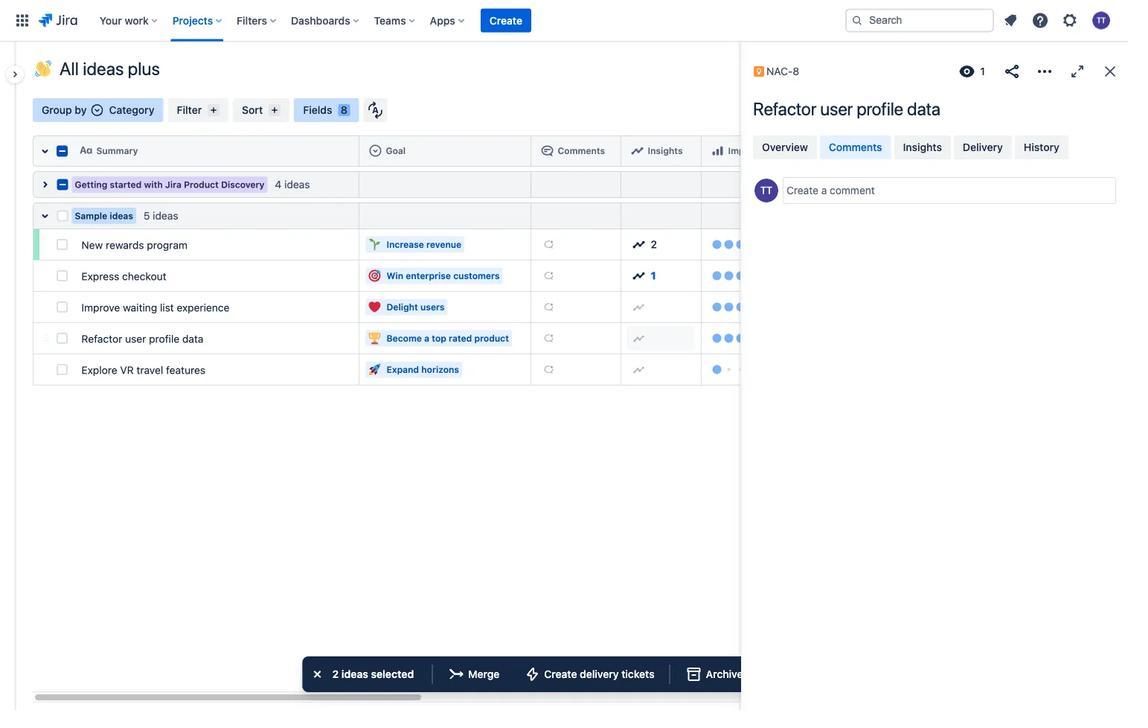 Task type: vqa. For each thing, say whether or not it's contained in the screenshot.
View
no



Task type: describe. For each thing, give the bounding box(es) containing it.
1 horizontal spatial comments
[[829, 141, 883, 153]]

delight
[[387, 302, 418, 312]]

impact button
[[708, 139, 786, 163]]

vr
[[120, 364, 134, 376]]

delivery button
[[954, 136, 1012, 159]]

top
[[432, 333, 447, 344]]

by
[[75, 104, 87, 116]]

0 horizontal spatial comments
[[558, 146, 605, 156]]

increase revenue
[[387, 239, 462, 250]]

a for create
[[822, 184, 827, 197]]

filters
[[237, 14, 267, 26]]

1 vertical spatial data
[[182, 333, 204, 345]]

sample
[[75, 211, 107, 221]]

projects
[[173, 14, 213, 26]]

list
[[160, 302, 174, 314]]

enterprise
[[406, 271, 451, 281]]

create delivery tickets button
[[515, 663, 664, 687]]

archive button
[[677, 663, 752, 687]]

insights image
[[632, 145, 644, 157]]

sort button
[[233, 98, 290, 122]]

become a top rated product
[[387, 333, 509, 344]]

your work button
[[95, 9, 164, 32]]

1 button
[[954, 60, 992, 83]]

Search field
[[846, 9, 995, 32]]

rated
[[449, 333, 472, 344]]

tickets
[[622, 668, 655, 681]]

delight users
[[387, 302, 445, 312]]

all
[[60, 58, 79, 79]]

improve waiting list experience
[[82, 302, 230, 314]]

express
[[82, 270, 119, 283]]

close image
[[1102, 63, 1120, 80]]

checkout
[[122, 270, 166, 283]]

your work
[[100, 14, 149, 26]]

help image
[[1032, 12, 1050, 29]]

new rewards program
[[82, 239, 188, 251]]

archive image
[[685, 666, 703, 684]]

group by
[[42, 104, 87, 116]]

nac-8 link
[[752, 63, 810, 80]]

projects button
[[168, 9, 228, 32]]

create delivery tickets image
[[524, 666, 542, 684]]

delivery
[[963, 141, 1004, 153]]

sort
[[242, 104, 263, 116]]

insights image for 2
[[633, 239, 645, 251]]

2 ideas selected
[[333, 668, 414, 681]]

become
[[387, 333, 422, 344]]

insights image for 1
[[633, 270, 645, 282]]

nac-8
[[767, 65, 800, 77]]

overview button
[[754, 136, 817, 159]]

merge image
[[448, 666, 466, 684]]

overview
[[762, 141, 809, 153]]

1 vertical spatial refactor user profile data
[[82, 333, 204, 345]]

impact
[[729, 146, 759, 156]]

1 horizontal spatial user
[[821, 98, 853, 119]]

2 button
[[627, 233, 696, 257]]

settings image
[[1062, 12, 1080, 29]]

archive
[[706, 668, 743, 681]]

goal image
[[370, 145, 382, 157]]

create delivery tickets
[[545, 668, 655, 681]]

revenue
[[427, 239, 462, 250]]

work
[[125, 14, 149, 26]]

:heart: image
[[369, 301, 381, 313]]

win
[[387, 271, 404, 281]]

rewards
[[106, 239, 144, 251]]

selected
[[371, 668, 414, 681]]

banner containing your work
[[0, 0, 1129, 42]]

0 horizontal spatial comments button
[[537, 139, 615, 163]]

appswitcher icon image
[[13, 12, 31, 29]]

explore
[[82, 364, 117, 376]]

expand image
[[1069, 63, 1087, 80]]

new
[[82, 239, 103, 251]]

1 horizontal spatial insights button
[[895, 136, 952, 159]]

create a comment
[[787, 184, 875, 197]]

share image
[[1004, 63, 1022, 80]]

apps button
[[426, 9, 470, 32]]

fields
[[303, 104, 332, 116]]

expand
[[387, 364, 419, 375]]

product
[[475, 333, 509, 344]]

history button
[[1015, 136, 1069, 159]]

create for create a comment
[[787, 184, 819, 197]]

0 vertical spatial profile
[[857, 98, 904, 119]]

explore vr travel features
[[82, 364, 206, 376]]

1 vertical spatial 8
[[341, 104, 348, 116]]

collapse all image
[[36, 142, 54, 160]]

more image
[[1036, 63, 1054, 80]]

comment
[[830, 184, 875, 197]]

8 inside nac-8 link
[[793, 65, 800, 77]]

1 horizontal spatial refactor user profile data
[[754, 98, 941, 119]]

filters button
[[232, 9, 282, 32]]

merge button
[[439, 663, 509, 687]]



Task type: locate. For each thing, give the bounding box(es) containing it.
insights image down the 2 button
[[633, 270, 645, 282]]

goal button
[[365, 139, 525, 163]]

2 for 2
[[651, 238, 657, 251]]

current project sidebar image
[[0, 60, 33, 89]]

summary image
[[80, 145, 92, 157]]

comments right "comments" icon
[[558, 146, 605, 156]]

0 vertical spatial insights image
[[633, 239, 645, 251]]

create for create delivery tickets
[[545, 668, 577, 681]]

1 vertical spatial user
[[125, 333, 146, 345]]

insights button left delivery button on the top of the page
[[895, 136, 952, 159]]

0 horizontal spatial create
[[490, 14, 523, 26]]

expand horizons
[[387, 364, 459, 375]]

0 horizontal spatial 2
[[333, 668, 339, 681]]

0 vertical spatial a
[[822, 184, 827, 197]]

create button
[[481, 9, 532, 32]]

close image
[[309, 666, 327, 684]]

jira image
[[39, 12, 77, 29], [39, 12, 77, 29]]

single select dropdown image
[[91, 104, 103, 116]]

insights image
[[633, 239, 645, 251], [633, 270, 645, 282]]

filter
[[177, 104, 202, 116]]

your profile and settings image
[[1093, 12, 1111, 29]]

1
[[981, 65, 986, 77], [651, 270, 657, 282]]

goal
[[386, 146, 406, 156]]

1 vertical spatial 2
[[333, 668, 339, 681]]

improve
[[82, 302, 120, 314]]

experience
[[177, 302, 230, 314]]

:seedling: image
[[369, 239, 381, 251]]

insights
[[904, 141, 943, 153], [648, 146, 683, 156]]

1 for 1 button at the top right of the page
[[651, 270, 657, 282]]

:wave: image
[[35, 60, 51, 77], [35, 60, 51, 77]]

0 horizontal spatial 8
[[341, 104, 348, 116]]

1 down the 2 button
[[651, 270, 657, 282]]

tab list containing overview
[[752, 134, 1118, 161]]

comments button up comment
[[820, 136, 892, 159]]

0 vertical spatial refactor
[[754, 98, 817, 119]]

horizons
[[422, 364, 459, 375]]

sample ideas
[[75, 211, 133, 221]]

profile
[[857, 98, 904, 119], [149, 333, 180, 345]]

:rocket: image
[[369, 364, 381, 376], [369, 364, 381, 376]]

:seedling: image
[[369, 239, 381, 251]]

1 horizontal spatial create
[[545, 668, 577, 681]]

banner
[[0, 0, 1129, 42]]

0 horizontal spatial insights button
[[627, 139, 696, 163]]

1 horizontal spatial comments button
[[820, 136, 892, 159]]

add image
[[543, 239, 555, 251], [543, 239, 555, 251], [543, 270, 555, 282], [543, 301, 555, 313], [543, 301, 555, 313], [633, 301, 645, 313], [543, 364, 555, 376]]

refactor user profile data
[[754, 98, 941, 119], [82, 333, 204, 345]]

travel
[[137, 364, 163, 376]]

2 up 1 button at the top right of the page
[[651, 238, 657, 251]]

your
[[100, 14, 122, 26]]

insights image up 1 button at the top right of the page
[[633, 239, 645, 251]]

ideas
[[83, 58, 124, 79], [285, 178, 310, 191], [285, 178, 310, 191], [153, 210, 178, 222], [110, 211, 133, 221], [342, 668, 369, 681]]

insights right insights image
[[648, 146, 683, 156]]

express checkout
[[82, 270, 166, 283]]

teams button
[[370, 9, 421, 32]]

1 horizontal spatial 1
[[981, 65, 986, 77]]

a for become
[[425, 333, 430, 344]]

autosave is enabled image
[[368, 101, 383, 119]]

0 horizontal spatial refactor user profile data
[[82, 333, 204, 345]]

0 horizontal spatial refactor
[[82, 333, 122, 345]]

8
[[793, 65, 800, 77], [341, 104, 348, 116]]

insights image inside 1 button
[[633, 270, 645, 282]]

create right apps dropdown button
[[490, 14, 523, 26]]

create
[[490, 14, 523, 26], [787, 184, 819, 197], [545, 668, 577, 681]]

1 inside 1 button
[[651, 270, 657, 282]]

1 button
[[627, 264, 696, 288]]

comments
[[829, 141, 883, 153], [558, 146, 605, 156]]

0 vertical spatial create
[[490, 14, 523, 26]]

0 horizontal spatial user
[[125, 333, 146, 345]]

5 ideas
[[144, 210, 178, 222]]

plus
[[128, 58, 160, 79]]

:dart: image
[[369, 270, 381, 282], [369, 270, 381, 282]]

a left comment
[[822, 184, 827, 197]]

1 horizontal spatial 8
[[793, 65, 800, 77]]

search image
[[852, 15, 864, 26]]

0 vertical spatial 1
[[981, 65, 986, 77]]

1 horizontal spatial a
[[822, 184, 827, 197]]

0 vertical spatial 8
[[793, 65, 800, 77]]

2 for 2 ideas selected
[[333, 668, 339, 681]]

insights left delivery
[[904, 141, 943, 153]]

filter button
[[168, 98, 229, 122]]

refactor
[[754, 98, 817, 119], [82, 333, 122, 345]]

teams
[[374, 14, 406, 26]]

a
[[822, 184, 827, 197], [425, 333, 430, 344]]

0 vertical spatial data
[[908, 98, 941, 119]]

comments button left insights image
[[537, 139, 615, 163]]

users
[[421, 302, 445, 312]]

2 horizontal spatial create
[[787, 184, 819, 197]]

delivery
[[580, 668, 619, 681]]

with
[[144, 179, 163, 190], [144, 179, 163, 190]]

insights button left impact icon
[[627, 139, 696, 163]]

0 vertical spatial 2
[[651, 238, 657, 251]]

product
[[184, 179, 219, 190], [184, 179, 219, 190]]

1 vertical spatial create
[[787, 184, 819, 197]]

waiting
[[123, 302, 157, 314]]

1 insights image from the top
[[633, 239, 645, 251]]

1 vertical spatial refactor
[[82, 333, 122, 345]]

0 vertical spatial user
[[821, 98, 853, 119]]

0 vertical spatial refactor user profile data
[[754, 98, 941, 119]]

cell
[[360, 171, 532, 198], [360, 171, 532, 198], [532, 171, 622, 198], [532, 171, 622, 198], [702, 171, 792, 198], [702, 171, 792, 198], [702, 203, 792, 229]]

getting
[[75, 179, 107, 190], [75, 179, 107, 190]]

dashboards button
[[287, 9, 365, 32]]

dashboards
[[291, 14, 350, 26]]

create for create
[[490, 14, 523, 26]]

1 horizontal spatial 2
[[651, 238, 657, 251]]

refactor down nac-8 link
[[754, 98, 817, 119]]

customers
[[454, 271, 500, 281]]

group
[[42, 104, 72, 116]]

summary button
[[76, 139, 353, 163]]

add image
[[543, 270, 555, 282], [543, 332, 555, 344], [543, 332, 555, 344], [633, 332, 645, 344], [543, 364, 555, 376], [633, 364, 645, 376]]

insights image inside the 2 button
[[633, 239, 645, 251]]

2 vertical spatial create
[[545, 668, 577, 681]]

win enterprise customers
[[387, 271, 500, 281]]

nac-
[[767, 65, 793, 77]]

1 horizontal spatial refactor
[[754, 98, 817, 119]]

:trophy: image
[[369, 332, 381, 344], [369, 332, 381, 344]]

features
[[166, 364, 206, 376]]

0 horizontal spatial 1
[[651, 270, 657, 282]]

create right the create delivery tickets image
[[545, 668, 577, 681]]

refactor down improve
[[82, 333, 122, 345]]

4 ideas
[[275, 178, 310, 191], [275, 178, 310, 191]]

merge
[[469, 668, 500, 681]]

1 for 1 popup button
[[981, 65, 986, 77]]

started
[[110, 179, 142, 190], [110, 179, 142, 190]]

all ideas plus
[[60, 58, 160, 79]]

2 insights image from the top
[[633, 270, 645, 282]]

summary
[[96, 146, 138, 156]]

5
[[144, 210, 150, 222]]

discovery
[[221, 179, 265, 190], [221, 179, 265, 190]]

comments up comment
[[829, 141, 883, 153]]

apps
[[430, 14, 456, 26]]

2 inside button
[[651, 238, 657, 251]]

jira
[[165, 179, 182, 190], [165, 179, 182, 190]]

0 horizontal spatial a
[[425, 333, 430, 344]]

create inside primary element
[[490, 14, 523, 26]]

1 vertical spatial a
[[425, 333, 430, 344]]

1 vertical spatial 1
[[651, 270, 657, 282]]

create down the overview "button"
[[787, 184, 819, 197]]

impact image
[[712, 145, 724, 157]]

tab list
[[752, 134, 1118, 161]]

1 vertical spatial insights image
[[633, 270, 645, 282]]

1 horizontal spatial profile
[[857, 98, 904, 119]]

0 horizontal spatial profile
[[149, 333, 180, 345]]

insights button
[[895, 136, 952, 159], [627, 139, 696, 163]]

1 horizontal spatial insights
[[904, 141, 943, 153]]

refactor user profile data up explore vr travel features
[[82, 333, 204, 345]]

primary element
[[9, 0, 846, 41]]

1 inside 1 popup button
[[981, 65, 986, 77]]

history
[[1024, 141, 1060, 153]]

1 left share image
[[981, 65, 986, 77]]

2 right close icon
[[333, 668, 339, 681]]

4
[[275, 178, 282, 191], [275, 178, 282, 191]]

program
[[147, 239, 188, 251]]

:heart: image
[[369, 301, 381, 313]]

refactor user profile data up overview
[[754, 98, 941, 119]]

1 vertical spatial profile
[[149, 333, 180, 345]]

getting started with jira product discovery
[[75, 179, 265, 190], [75, 179, 265, 190]]

comments image
[[542, 145, 554, 157]]

notifications image
[[1002, 12, 1020, 29]]

1 horizontal spatial data
[[908, 98, 941, 119]]

category
[[109, 104, 154, 116]]

0 horizontal spatial data
[[182, 333, 204, 345]]

0 horizontal spatial insights
[[648, 146, 683, 156]]

a left top
[[425, 333, 430, 344]]

increase
[[387, 239, 424, 250]]



